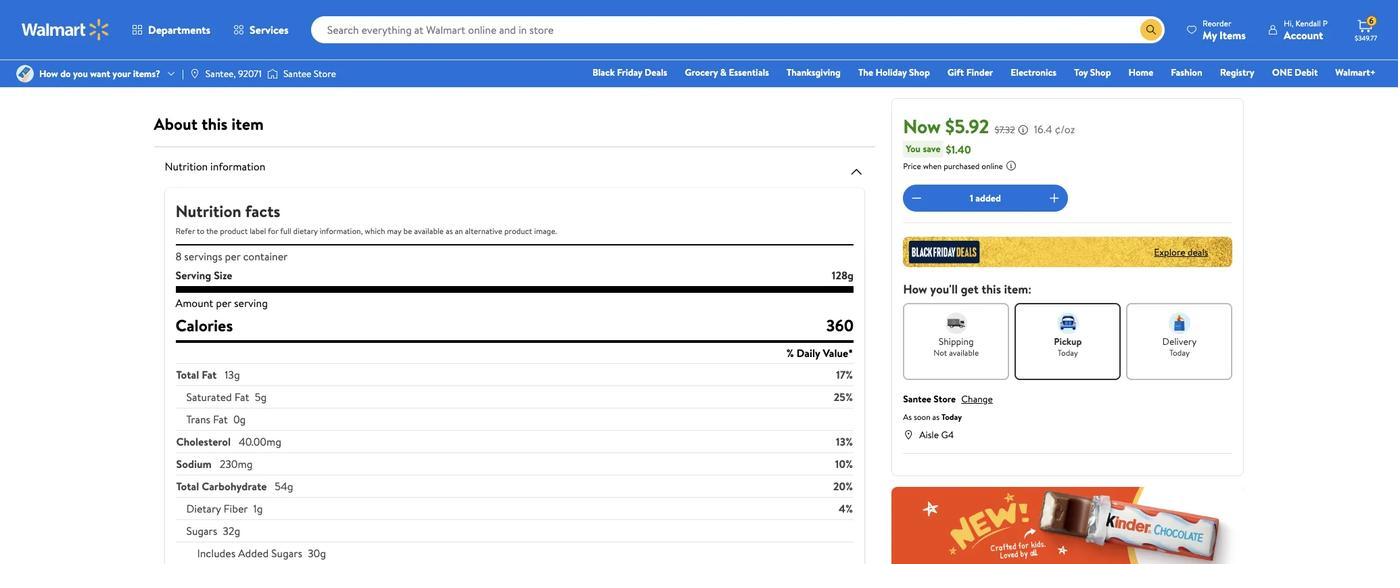 Task type: vqa. For each thing, say whether or not it's contained in the screenshot.
Oven
no



Task type: describe. For each thing, give the bounding box(es) containing it.
registry link
[[1215, 65, 1261, 80]]

search icon image
[[1147, 24, 1157, 35]]

total fat
[[176, 368, 217, 382]]

online
[[982, 160, 1004, 172]]

gift
[[948, 66, 965, 79]]

reorder
[[1203, 17, 1232, 29]]

which
[[365, 225, 385, 237]]

1 shop from the left
[[910, 66, 931, 79]]

change button
[[962, 393, 993, 406]]

grocery & essentials link
[[679, 65, 776, 80]]

how do you want your items?
[[39, 67, 160, 81]]

product group containing 245
[[518, 0, 668, 61]]

134
[[741, 19, 753, 31]]

13%
[[837, 435, 854, 449]]

serving
[[176, 268, 211, 283]]

home
[[1129, 66, 1154, 79]]

decrease quantity marie callender's pumpkin pie, 36 oz (frozen), current quantity 1 image
[[909, 190, 925, 206]]

 image for santee, 92071
[[189, 68, 200, 79]]

alternative
[[465, 225, 503, 237]]

thanksgiving link
[[781, 65, 847, 80]]

one debit link
[[1267, 65, 1325, 80]]

cholesterol
[[176, 435, 231, 449]]

the holiday shop
[[859, 66, 931, 79]]

nutrition information image
[[849, 164, 865, 180]]

want
[[90, 67, 110, 81]]

shipping
[[939, 335, 974, 349]]

be
[[404, 225, 412, 237]]

santee store change as soon as today
[[904, 393, 993, 423]]

Search search field
[[311, 16, 1165, 43]]

home link
[[1123, 65, 1160, 80]]

product group containing 105
[[337, 0, 488, 61]]

change
[[962, 393, 993, 406]]

do
[[60, 67, 71, 81]]

how for how you'll get this item:
[[904, 281, 928, 298]]

nutrition information
[[165, 159, 265, 174]]

delivery today
[[1163, 335, 1197, 359]]

not
[[934, 347, 948, 359]]

refer
[[176, 225, 195, 237]]

total for total fat
[[176, 368, 199, 382]]

1 horizontal spatial this
[[982, 281, 1002, 298]]

1 vertical spatial sugars
[[271, 546, 302, 561]]

reorder my items
[[1203, 17, 1247, 42]]

for
[[268, 225, 279, 237]]

santee for santee store change as soon as today
[[904, 393, 932, 406]]

10%
[[836, 457, 854, 472]]

walmart image
[[22, 19, 110, 41]]

you
[[73, 67, 88, 81]]

as inside santee store change as soon as today
[[933, 411, 940, 423]]

%
[[787, 346, 794, 361]]

as
[[904, 411, 912, 423]]

shipping
[[434, 26, 463, 38]]

$5.92
[[946, 113, 990, 139]]

13g
[[225, 368, 240, 382]]

intent image for delivery image
[[1169, 313, 1191, 334]]

holiday
[[876, 66, 907, 79]]

explore deals link
[[1149, 240, 1215, 264]]

4%
[[839, 502, 854, 516]]

as inside nutrition facts refer to the product label for full dietary information, which may be available as an alternative product image.
[[446, 225, 453, 237]]

gift finder
[[948, 66, 994, 79]]

nutrition for information
[[165, 159, 208, 174]]

black friday deals
[[593, 66, 668, 79]]

services button
[[222, 14, 300, 46]]

purchased
[[944, 160, 980, 172]]

fiber
[[224, 502, 248, 516]]

santee,
[[206, 67, 236, 81]]

sodium
[[176, 457, 212, 472]]

calories
[[176, 314, 233, 337]]

1
[[971, 192, 974, 205]]

kendall
[[1296, 17, 1322, 29]]

Walmart Site-Wide search field
[[311, 16, 1165, 43]]

1g
[[253, 502, 263, 516]]

gift finder link
[[942, 65, 1000, 80]]

explore
[[1155, 245, 1186, 259]]

delivery for product group containing 245
[[552, 26, 581, 38]]

0 vertical spatial sugars
[[186, 524, 217, 539]]

2 product from the left
[[505, 225, 533, 237]]

about
[[154, 112, 198, 135]]

hi,
[[1285, 17, 1294, 29]]

2 shop from the left
[[1091, 66, 1112, 79]]

container
[[243, 249, 288, 264]]

your
[[113, 67, 131, 81]]

now
[[904, 113, 941, 139]]

registry
[[1221, 66, 1255, 79]]

when
[[924, 160, 942, 172]]

santee, 92071
[[206, 67, 262, 81]]

hi, kendall p account
[[1285, 17, 1329, 42]]

delivery down intent image for delivery
[[1163, 335, 1197, 349]]

&
[[721, 66, 727, 79]]

includes
[[197, 546, 236, 561]]

one
[[1273, 66, 1293, 79]]

includes added sugars 30g
[[197, 546, 326, 561]]

information
[[211, 159, 265, 174]]

carbohydrate
[[202, 479, 267, 494]]

increase quantity marie callender's pumpkin pie, 36 oz (frozen), current quantity 1 image
[[1047, 190, 1063, 206]]

intent image for shipping image
[[946, 313, 968, 334]]

intent image for pickup image
[[1058, 313, 1079, 334]]

how for how do you want your items?
[[39, 67, 58, 81]]

legal information image
[[1006, 160, 1017, 171]]

17%
[[837, 368, 854, 382]]

6
[[1370, 15, 1375, 27]]

black friday deals image
[[904, 237, 1233, 267]]

day
[[420, 26, 432, 38]]

one debit
[[1273, 66, 1319, 79]]

25%
[[834, 390, 854, 405]]



Task type: locate. For each thing, give the bounding box(es) containing it.
2 horizontal spatial  image
[[267, 67, 278, 81]]

40.00mg
[[239, 435, 282, 449]]

departments
[[148, 22, 211, 37]]

toy shop link
[[1069, 65, 1118, 80]]

1 product group from the left
[[337, 0, 488, 61]]

fat for total
[[202, 368, 217, 382]]

0 vertical spatial store
[[314, 67, 336, 81]]

0 horizontal spatial  image
[[16, 65, 34, 83]]

8  servings per container
[[176, 249, 288, 264]]

thanksgiving
[[787, 66, 841, 79]]

today up g4
[[942, 411, 963, 423]]

0 horizontal spatial how
[[39, 67, 58, 81]]

1 vertical spatial available
[[950, 347, 979, 359]]

1  added
[[971, 192, 1002, 205]]

product group containing 134
[[698, 0, 849, 61]]

0 vertical spatial as
[[446, 225, 453, 237]]

store for santee store
[[314, 67, 336, 81]]

essentials
[[729, 66, 770, 79]]

toy shop
[[1075, 66, 1112, 79]]

2 horizontal spatial today
[[1170, 347, 1190, 359]]

full
[[280, 225, 292, 237]]

aisle g4
[[920, 428, 954, 442]]

total carbohydrate
[[176, 479, 267, 494]]

services
[[250, 22, 289, 37]]

delivery down '105'
[[371, 26, 401, 38]]

label
[[250, 225, 266, 237]]

2 total from the top
[[176, 479, 199, 494]]

2 product group from the left
[[518, 0, 668, 61]]

16.4 ¢/oz you save $1.40
[[906, 122, 1076, 157]]

1 vertical spatial this
[[982, 281, 1002, 298]]

how left you'll
[[904, 281, 928, 298]]

2 horizontal spatial product group
[[698, 0, 849, 61]]

1 horizontal spatial sugars
[[271, 546, 302, 561]]

1 vertical spatial how
[[904, 281, 928, 298]]

daily
[[797, 346, 821, 361]]

nutrition down "about"
[[165, 159, 208, 174]]

value*
[[823, 346, 854, 361]]

product left image.
[[505, 225, 533, 237]]

available
[[414, 225, 444, 237], [950, 347, 979, 359]]

available right not
[[950, 347, 979, 359]]

walmart+ link
[[1330, 65, 1383, 80]]

0 horizontal spatial santee
[[284, 67, 312, 81]]

delivery for product group containing 105
[[371, 26, 401, 38]]

1 vertical spatial fat
[[235, 390, 250, 405]]

fat left 5g
[[235, 390, 250, 405]]

aisle
[[920, 428, 939, 442]]

0 horizontal spatial shop
[[910, 66, 931, 79]]

0 vertical spatial this
[[202, 112, 228, 135]]

1 horizontal spatial available
[[950, 347, 979, 359]]

5g
[[255, 390, 267, 405]]

santee right 92071
[[284, 67, 312, 81]]

today for pickup
[[1058, 347, 1079, 359]]

serving
[[234, 296, 268, 311]]

today inside delivery today
[[1170, 347, 1190, 359]]

available inside 'shipping not available'
[[950, 347, 979, 359]]

deals
[[1188, 245, 1209, 259]]

black
[[593, 66, 615, 79]]

pickup
[[159, 26, 183, 38], [340, 26, 363, 38], [520, 26, 544, 38], [701, 41, 724, 52], [1055, 335, 1083, 349]]

2 vertical spatial fat
[[213, 412, 228, 427]]

pickup today
[[1055, 335, 1083, 359]]

0 vertical spatial available
[[414, 225, 444, 237]]

dietary
[[186, 502, 221, 516]]

today down 'intent image for pickup'
[[1058, 347, 1079, 359]]

santee store
[[284, 67, 336, 81]]

today inside santee store change as soon as today
[[942, 411, 963, 423]]

1 horizontal spatial shop
[[1091, 66, 1112, 79]]

delivery down 134
[[732, 41, 762, 52]]

0 horizontal spatial product
[[220, 225, 248, 237]]

an
[[455, 225, 463, 237]]

0 horizontal spatial today
[[942, 411, 963, 423]]

1 vertical spatial santee
[[904, 393, 932, 406]]

available inside nutrition facts refer to the product label for full dietary information, which may be available as an alternative product image.
[[414, 225, 444, 237]]

learn more about strikethrough prices image
[[1018, 125, 1029, 135]]

now $5.92
[[904, 113, 990, 139]]

1 horizontal spatial product group
[[518, 0, 668, 61]]

santee for santee store
[[284, 67, 312, 81]]

soon
[[914, 411, 931, 423]]

deals
[[645, 66, 668, 79]]

sugars
[[186, 524, 217, 539], [271, 546, 302, 561]]

today for delivery
[[1170, 347, 1190, 359]]

santee up soon
[[904, 393, 932, 406]]

how you'll get this item:
[[904, 281, 1032, 298]]

nutrition facts refer to the product label for full dietary information, which may be available as an alternative product image.
[[176, 200, 557, 237]]

fashion link
[[1166, 65, 1209, 80]]

128g
[[832, 268, 854, 283]]

 image for santee store
[[267, 67, 278, 81]]

information,
[[320, 225, 363, 237]]

0 horizontal spatial available
[[414, 225, 444, 237]]

1 total from the top
[[176, 368, 199, 382]]

product right the
[[220, 225, 248, 237]]

1 horizontal spatial store
[[934, 393, 956, 406]]

santee inside santee store change as soon as today
[[904, 393, 932, 406]]

saturated
[[186, 390, 232, 405]]

230mg
[[220, 457, 253, 472]]

92071
[[238, 67, 262, 81]]

nutrition inside nutrition facts refer to the product label for full dietary information, which may be available as an alternative product image.
[[176, 200, 241, 223]]

105
[[380, 4, 392, 16]]

3 product group from the left
[[698, 0, 849, 61]]

as
[[446, 225, 453, 237], [933, 411, 940, 423]]

nutrition up the
[[176, 200, 241, 223]]

shop right holiday
[[910, 66, 931, 79]]

1 horizontal spatial today
[[1058, 347, 1079, 359]]

0 vertical spatial fat
[[202, 368, 217, 382]]

trans fat 0g
[[186, 412, 246, 427]]

0 horizontal spatial product group
[[337, 0, 488, 61]]

delivery down the 245
[[552, 26, 581, 38]]

departments button
[[120, 14, 222, 46]]

0 horizontal spatial sugars
[[186, 524, 217, 539]]

electronics
[[1011, 66, 1057, 79]]

fat left 0g
[[213, 412, 228, 427]]

delivery for product group containing 134
[[732, 41, 762, 52]]

store inside santee store change as soon as today
[[934, 393, 956, 406]]

 image right '|'
[[189, 68, 200, 79]]

my
[[1203, 27, 1218, 42]]

today inside the pickup today
[[1058, 347, 1079, 359]]

how left do
[[39, 67, 58, 81]]

to
[[197, 225, 205, 237]]

walmart+
[[1336, 66, 1377, 79]]

0 horizontal spatial store
[[314, 67, 336, 81]]

item:
[[1005, 281, 1032, 298]]

amount
[[176, 296, 213, 311]]

1 horizontal spatial  image
[[189, 68, 200, 79]]

total down sodium
[[176, 479, 199, 494]]

0 vertical spatial how
[[39, 67, 58, 81]]

total for total carbohydrate
[[176, 479, 199, 494]]

sugars left the 30g
[[271, 546, 302, 561]]

delivery up santee, on the left
[[191, 26, 220, 38]]

total up saturated on the left
[[176, 368, 199, 382]]

sugars down dietary
[[186, 524, 217, 539]]

 image
[[16, 65, 34, 83], [267, 67, 278, 81], [189, 68, 200, 79]]

available right be
[[414, 225, 444, 237]]

added
[[238, 546, 269, 561]]

¢/oz
[[1056, 122, 1076, 137]]

electronics link
[[1005, 65, 1063, 80]]

0 vertical spatial total
[[176, 368, 199, 382]]

3+
[[409, 26, 418, 38]]

1 horizontal spatial product
[[505, 225, 533, 237]]

$1.40
[[947, 142, 972, 157]]

size
[[214, 268, 232, 283]]

grocery
[[685, 66, 718, 79]]

0g
[[233, 412, 246, 427]]

store
[[314, 67, 336, 81], [934, 393, 956, 406]]

fat for trans
[[213, 412, 228, 427]]

items?
[[133, 67, 160, 81]]

1 horizontal spatial as
[[933, 411, 940, 423]]

0 vertical spatial nutrition
[[165, 159, 208, 174]]

 image for how do you want your items?
[[16, 65, 34, 83]]

20%
[[834, 479, 854, 494]]

servings
[[184, 249, 223, 264]]

|
[[182, 67, 184, 81]]

 image right 92071
[[267, 67, 278, 81]]

sugars 32g
[[186, 524, 240, 539]]

this left item
[[202, 112, 228, 135]]

toy
[[1075, 66, 1089, 79]]

16.4
[[1035, 122, 1053, 137]]

fashion
[[1172, 66, 1203, 79]]

$349.77
[[1356, 33, 1378, 43]]

1 product from the left
[[220, 225, 248, 237]]

% daily value*
[[787, 346, 854, 361]]

this right get
[[982, 281, 1002, 298]]

fat for saturated
[[235, 390, 250, 405]]

0 vertical spatial santee
[[284, 67, 312, 81]]

1 vertical spatial nutrition
[[176, 200, 241, 223]]

friday
[[617, 66, 643, 79]]

item
[[232, 112, 264, 135]]

 image left do
[[16, 65, 34, 83]]

1 vertical spatial as
[[933, 411, 940, 423]]

saturated fat 5g
[[186, 390, 267, 405]]

today down intent image for delivery
[[1170, 347, 1190, 359]]

product group
[[337, 0, 488, 61], [518, 0, 668, 61], [698, 0, 849, 61]]

1 horizontal spatial how
[[904, 281, 928, 298]]

get
[[961, 281, 979, 298]]

fat up saturated on the left
[[202, 368, 217, 382]]

0 horizontal spatial this
[[202, 112, 228, 135]]

shop right "toy"
[[1091, 66, 1112, 79]]

nutrition for facts
[[176, 200, 241, 223]]

store for santee store change as soon as today
[[934, 393, 956, 406]]

about this item
[[154, 112, 264, 135]]

0 horizontal spatial as
[[446, 225, 453, 237]]

save
[[923, 142, 941, 156]]

as right soon
[[933, 411, 940, 423]]

1 vertical spatial total
[[176, 479, 199, 494]]

1 horizontal spatial santee
[[904, 393, 932, 406]]

price
[[904, 160, 922, 172]]

as left an
[[446, 225, 453, 237]]

1 vertical spatial store
[[934, 393, 956, 406]]

dietary
[[293, 225, 318, 237]]

explore deals
[[1155, 245, 1209, 259]]

3+ day shipping
[[409, 26, 463, 38]]



